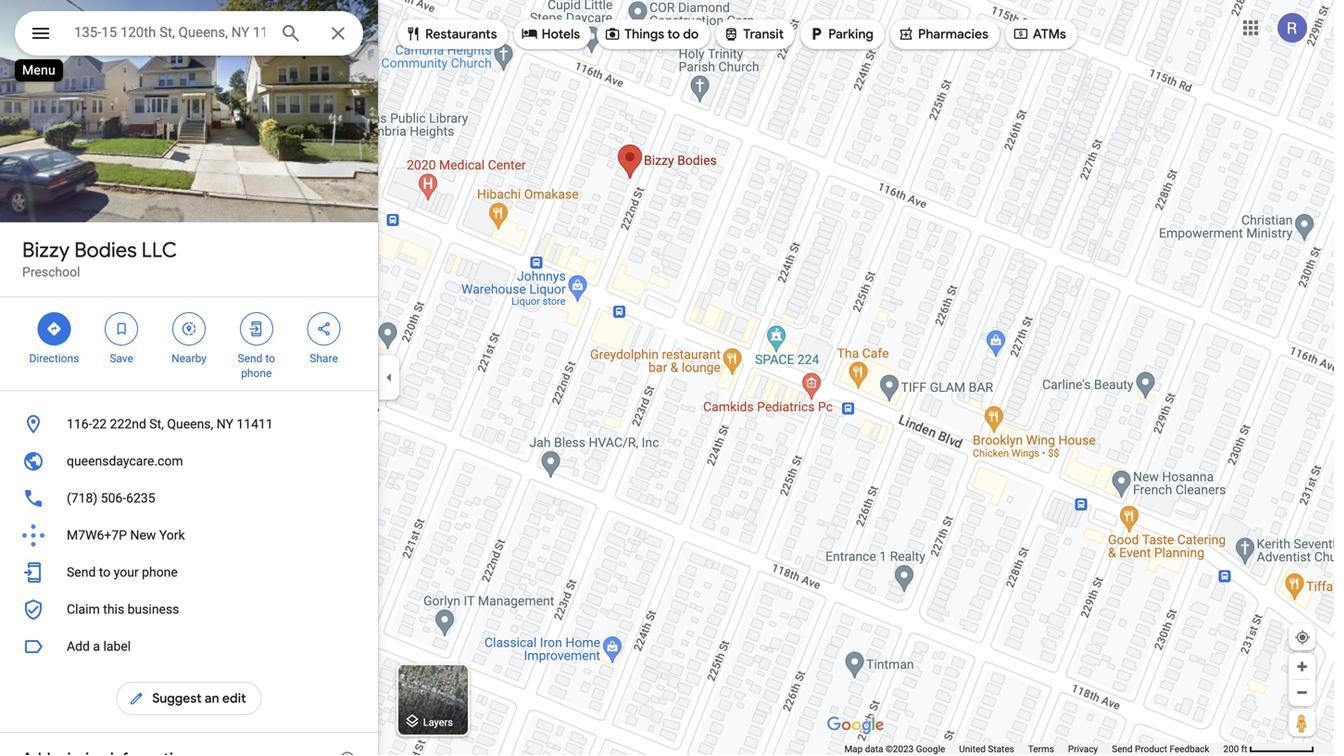 Task type: locate. For each thing, give the bounding box(es) containing it.
 atms
[[1013, 24, 1067, 44]]

to
[[668, 26, 680, 43], [265, 352, 275, 365], [99, 565, 111, 580]]

label
[[103, 639, 131, 654]]

feedback
[[1170, 744, 1210, 755]]

footer
[[845, 743, 1224, 755]]

queens,
[[167, 417, 213, 432]]

(718)
[[67, 491, 98, 506]]

claim this business link
[[0, 591, 378, 628]]

1 horizontal spatial to
[[265, 352, 275, 365]]

2 vertical spatial send
[[1112, 744, 1133, 755]]


[[248, 319, 265, 339]]

m7w6+7p new york button
[[0, 517, 378, 554]]

this
[[103, 602, 124, 617]]

parking
[[829, 26, 874, 43]]

send up the claim
[[67, 565, 96, 580]]

phone down  at the top of page
[[241, 367, 272, 380]]

 things to do
[[604, 24, 699, 44]]

add a label
[[67, 639, 131, 654]]

 transit
[[723, 24, 784, 44]]

 restaurants
[[405, 24, 497, 44]]

united
[[960, 744, 986, 755]]

preschool button
[[22, 263, 80, 282]]

 pharmacies
[[898, 24, 989, 44]]

send down  at the top of page
[[238, 352, 263, 365]]

1 vertical spatial phone
[[142, 565, 178, 580]]

None field
[[74, 21, 265, 44]]

edit
[[222, 690, 246, 707]]

to inside send to phone
[[265, 352, 275, 365]]

map data ©2023 google
[[845, 744, 946, 755]]

1 horizontal spatial phone
[[241, 367, 272, 380]]

0 horizontal spatial phone
[[142, 565, 178, 580]]

google maps element
[[0, 0, 1335, 755]]

privacy
[[1068, 744, 1098, 755]]

actions for bizzy bodies llc region
[[0, 298, 378, 390]]

0 horizontal spatial send
[[67, 565, 96, 580]]


[[30, 20, 52, 47]]

product
[[1135, 744, 1168, 755]]

phone
[[241, 367, 272, 380], [142, 565, 178, 580]]

restaurants
[[425, 26, 497, 43]]

2 horizontal spatial send
[[1112, 744, 1133, 755]]

preschool
[[22, 265, 80, 280]]

(718) 506-6235 button
[[0, 480, 378, 517]]

directions
[[29, 352, 79, 365]]

to left share
[[265, 352, 275, 365]]

200 ft
[[1224, 744, 1248, 755]]

to left the your
[[99, 565, 111, 580]]

send inside send to phone
[[238, 352, 263, 365]]

200
[[1224, 744, 1239, 755]]

116-22 222nd st, queens, ny 11411
[[67, 417, 273, 432]]

1 vertical spatial to
[[265, 352, 275, 365]]

send
[[238, 352, 263, 365], [67, 565, 96, 580], [1112, 744, 1133, 755]]

claim
[[67, 602, 100, 617]]


[[405, 24, 422, 44]]

send inside button
[[1112, 744, 1133, 755]]

2 vertical spatial to
[[99, 565, 111, 580]]

222nd
[[110, 417, 146, 432]]

share
[[310, 352, 338, 365]]

send to your phone
[[67, 565, 178, 580]]

send for send to phone
[[238, 352, 263, 365]]

save
[[110, 352, 133, 365]]

send for send to your phone
[[67, 565, 96, 580]]

do
[[683, 26, 699, 43]]

send inside button
[[67, 565, 96, 580]]

0 vertical spatial phone
[[241, 367, 272, 380]]

add a label button
[[0, 628, 378, 665]]

none field inside 135-15 120th st, queens, ny 11420 field
[[74, 21, 265, 44]]

zoom out image
[[1296, 686, 1310, 700]]

phone right the your
[[142, 565, 178, 580]]

 parking
[[808, 24, 874, 44]]

m7w6+7p new york
[[67, 528, 185, 543]]

0 vertical spatial send
[[238, 352, 263, 365]]

send left product at the right bottom of page
[[1112, 744, 1133, 755]]

1 horizontal spatial send
[[238, 352, 263, 365]]

2 horizontal spatial to
[[668, 26, 680, 43]]

to left do
[[668, 26, 680, 43]]

 suggest an edit
[[128, 689, 246, 709]]

footer containing map data ©2023 google
[[845, 743, 1224, 755]]

©2023
[[886, 744, 914, 755]]

to inside button
[[99, 565, 111, 580]]

to for send to your phone
[[99, 565, 111, 580]]

 hotels
[[521, 24, 580, 44]]

1 vertical spatial send
[[67, 565, 96, 580]]


[[521, 24, 538, 44]]

0 vertical spatial to
[[668, 26, 680, 43]]


[[604, 24, 621, 44]]

0 horizontal spatial to
[[99, 565, 111, 580]]


[[1013, 24, 1030, 44]]

116-22 222nd st, queens, ny 11411 button
[[0, 406, 378, 443]]

add
[[67, 639, 90, 654]]



Task type: vqa. For each thing, say whether or not it's contained in the screenshot.
26th
no



Task type: describe. For each thing, give the bounding box(es) containing it.
zoom in image
[[1296, 660, 1310, 674]]

google account: ruby anderson  
(rubyanndersson@gmail.com) image
[[1278, 13, 1308, 43]]


[[181, 319, 197, 339]]

phone inside send to phone
[[241, 367, 272, 380]]

queensdaycare.com
[[67, 454, 183, 469]]

135-15 120th St, Queens, NY 11420 field
[[15, 11, 363, 56]]

send product feedback button
[[1112, 743, 1210, 755]]

your
[[114, 565, 139, 580]]

things
[[625, 26, 665, 43]]

hotels
[[542, 26, 580, 43]]

data
[[865, 744, 884, 755]]

send for send product feedback
[[1112, 744, 1133, 755]]

information for bizzy bodies llc region
[[0, 406, 378, 628]]

new
[[130, 528, 156, 543]]

an
[[205, 690, 219, 707]]

show street view coverage image
[[1289, 709, 1316, 737]]

collapse side panel image
[[379, 367, 399, 388]]

united states button
[[960, 743, 1015, 755]]

business
[[128, 602, 179, 617]]

terms
[[1029, 744, 1055, 755]]


[[46, 319, 62, 339]]


[[316, 319, 332, 339]]

more info image
[[339, 751, 356, 755]]

 search field
[[15, 11, 363, 59]]

bizzy bodies llc main content
[[0, 0, 378, 755]]

22
[[92, 417, 107, 432]]

nearby
[[172, 352, 207, 365]]

 button
[[15, 11, 67, 59]]


[[128, 689, 145, 709]]

queensdaycare.com link
[[0, 443, 378, 480]]

claim this business
[[67, 602, 179, 617]]


[[808, 24, 825, 44]]

transit
[[744, 26, 784, 43]]

a
[[93, 639, 100, 654]]

show your location image
[[1295, 629, 1311, 646]]

m7w6+7p
[[67, 528, 127, 543]]

bodies
[[74, 237, 137, 263]]

suggest
[[152, 690, 202, 707]]

to inside  things to do
[[668, 26, 680, 43]]

200 ft button
[[1224, 744, 1315, 755]]

states
[[988, 744, 1015, 755]]

pharmacies
[[918, 26, 989, 43]]

privacy button
[[1068, 743, 1098, 755]]

(718) 506-6235
[[67, 491, 155, 506]]

506-
[[101, 491, 126, 506]]

bizzy bodies llc preschool
[[22, 237, 177, 280]]

phone inside send to your phone button
[[142, 565, 178, 580]]

send to phone
[[238, 352, 275, 380]]

footer inside google maps element
[[845, 743, 1224, 755]]

to for send to phone
[[265, 352, 275, 365]]

st,
[[149, 417, 164, 432]]

11411
[[237, 417, 273, 432]]

ft
[[1242, 744, 1248, 755]]

york
[[159, 528, 185, 543]]

6235
[[126, 491, 155, 506]]

map
[[845, 744, 863, 755]]

send product feedback
[[1112, 744, 1210, 755]]

photo of bizzy bodies llc image
[[0, 0, 378, 222]]

terms button
[[1029, 743, 1055, 755]]

layers
[[423, 717, 453, 728]]

atms
[[1033, 26, 1067, 43]]

bizzy
[[22, 237, 70, 263]]

google
[[916, 744, 946, 755]]

send to your phone button
[[0, 554, 378, 591]]


[[723, 24, 740, 44]]

116-
[[67, 417, 92, 432]]

ny
[[217, 417, 233, 432]]

llc
[[142, 237, 177, 263]]


[[113, 319, 130, 339]]


[[898, 24, 915, 44]]

united states
[[960, 744, 1015, 755]]



